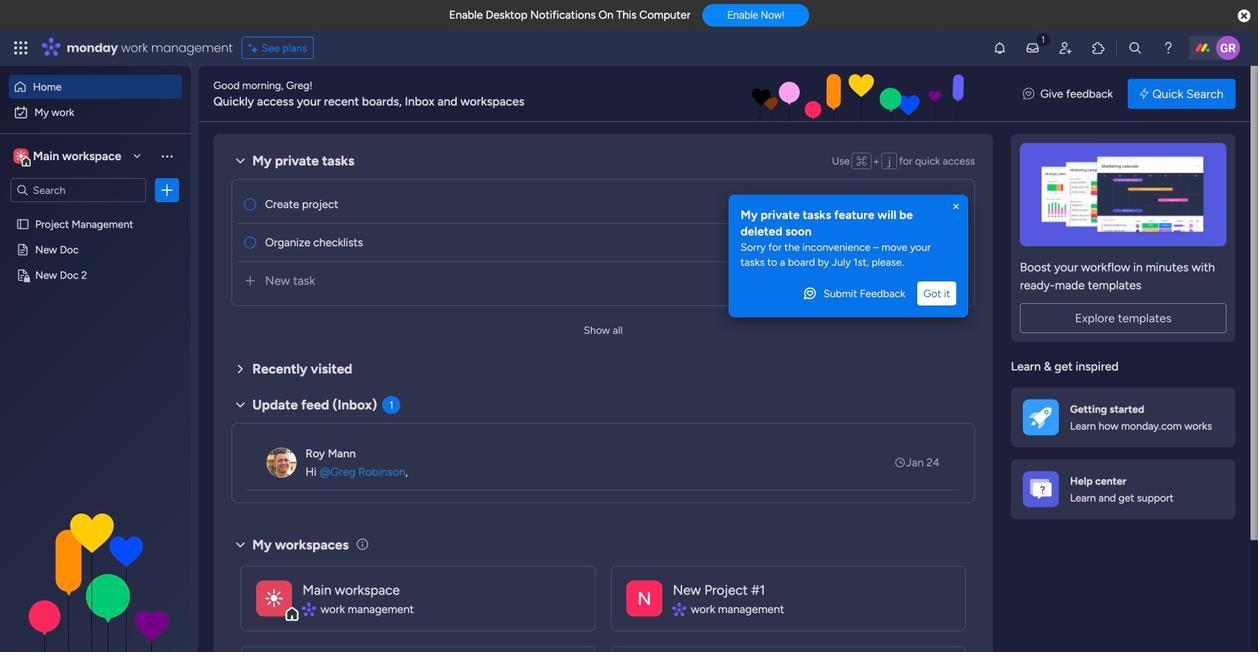 Task type: locate. For each thing, give the bounding box(es) containing it.
help center element
[[1011, 459, 1236, 519]]

v2 bolt switch image
[[1140, 86, 1149, 102]]

0 horizontal spatial lottie animation image
[[0, 501, 191, 652]]

dapulse close image
[[1238, 9, 1251, 24]]

1 element
[[382, 396, 400, 414]]

private board image
[[16, 268, 30, 282]]

search everything image
[[1128, 40, 1143, 55]]

1 vertical spatial lottie animation image
[[0, 501, 191, 652]]

option
[[9, 75, 182, 99], [9, 100, 182, 124], [0, 211, 191, 214]]

0 vertical spatial lottie animation image
[[587, 66, 1008, 123]]

open recently visited image
[[231, 360, 249, 378]]

close image
[[950, 201, 962, 213]]

greg robinson image
[[1216, 36, 1240, 60]]

public board image
[[16, 243, 30, 257]]

workspace image
[[626, 581, 662, 617], [265, 585, 283, 612]]

workspace image inside icon
[[265, 585, 283, 612]]

1 horizontal spatial lottie animation element
[[587, 66, 1008, 123]]

workspace selection element
[[10, 130, 129, 182]]

0 horizontal spatial lottie animation element
[[0, 501, 191, 652]]

update feed image
[[1025, 40, 1040, 55]]

0 horizontal spatial workspace image
[[265, 585, 283, 612]]

lottie animation element
[[587, 66, 1008, 123], [0, 501, 191, 652]]

0 vertical spatial option
[[9, 75, 182, 99]]

monday marketplace image
[[1091, 40, 1106, 55]]

lottie animation image
[[587, 66, 1008, 123], [0, 501, 191, 652]]

see plans image
[[248, 40, 262, 56]]

1 horizontal spatial lottie animation image
[[587, 66, 1008, 123]]

0 vertical spatial lottie animation element
[[587, 66, 1008, 123]]

heading
[[741, 207, 956, 240]]

list box
[[0, 208, 191, 490]]

workspace image
[[256, 581, 292, 617]]



Task type: describe. For each thing, give the bounding box(es) containing it.
menu image
[[160, 149, 175, 164]]

1 horizontal spatial workspace image
[[626, 581, 662, 617]]

1 image
[[1037, 31, 1050, 48]]

notifications image
[[992, 40, 1007, 55]]

1 vertical spatial lottie animation element
[[0, 501, 191, 652]]

options image
[[160, 183, 175, 198]]

getting started element
[[1011, 388, 1236, 447]]

Search in workspace field
[[31, 181, 125, 199]]

help image
[[1161, 40, 1176, 55]]

close my private tasks image
[[231, 152, 249, 170]]

public board image
[[16, 217, 30, 231]]

lottie animation image for bottom lottie animation element
[[0, 501, 191, 652]]

v2 user feedback image
[[1023, 86, 1034, 102]]

close update feed (inbox) image
[[231, 396, 249, 414]]

lottie animation image for topmost lottie animation element
[[587, 66, 1008, 123]]

templates image image
[[1025, 143, 1222, 246]]

close my workspaces image
[[231, 536, 249, 554]]

1 vertical spatial option
[[9, 100, 182, 124]]

invite members image
[[1058, 40, 1073, 55]]

roy mann image
[[267, 448, 297, 478]]

select product image
[[13, 40, 28, 55]]

2 vertical spatial option
[[0, 211, 191, 214]]



Task type: vqa. For each thing, say whether or not it's contained in the screenshot.
Overview button
no



